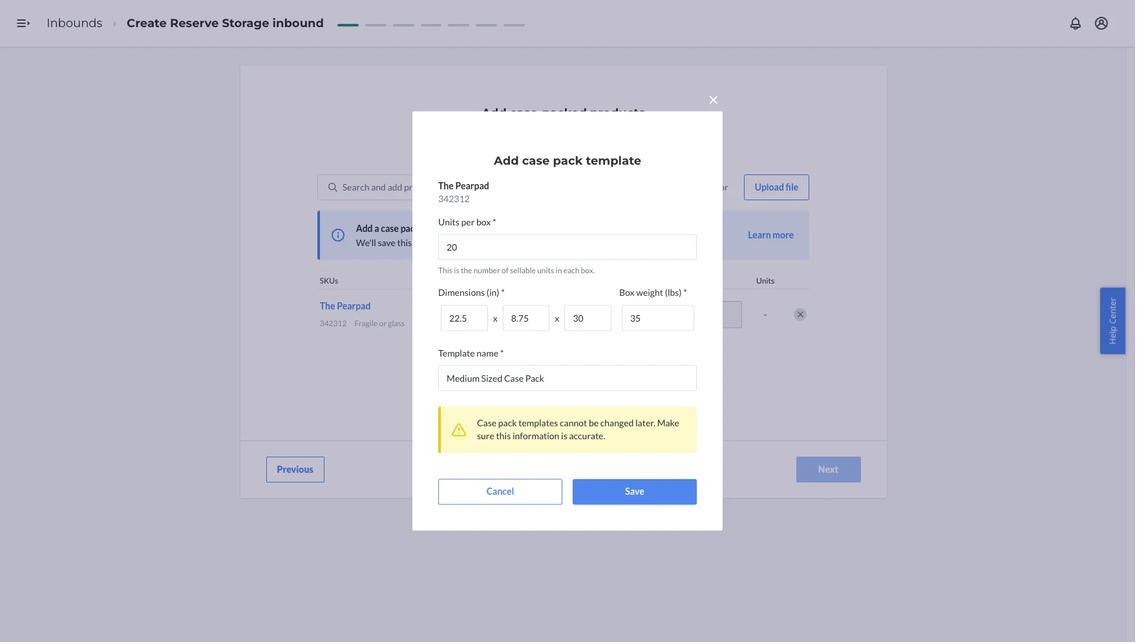 Task type: describe. For each thing, give the bounding box(es) containing it.
this is the number of sellable units in each box.
[[438, 266, 595, 276]]

case for add a case pack template for each product. we'll save this information for future inbounds.
[[381, 223, 399, 234]]

inbounds.
[[502, 237, 541, 248]]

help center button
[[1101, 288, 1126, 354]]

information inside case pack templates cannot be changed later. make sure this information is accurate.
[[513, 431, 559, 442]]

* right (lbs)
[[684, 287, 687, 298]]

row containing the pearpad
[[317, 289, 810, 340]]

1 vertical spatial or
[[379, 319, 387, 329]]

this inside add a case pack template for each product. we'll save this information for future inbounds.
[[397, 237, 412, 248]]

units per box *
[[438, 217, 496, 228]]

* right name
[[500, 348, 504, 359]]

(lbs)
[[665, 287, 682, 298]]

changed
[[600, 418, 634, 429]]

information inside add a case pack template for each product. we'll save this information for future inbounds.
[[414, 237, 461, 248]]

case for + add case pack template
[[530, 310, 548, 321]]

next button
[[796, 457, 861, 483]]

pearpad for the pearpad 342312
[[455, 181, 489, 192]]

units for units per box *
[[438, 217, 460, 228]]

next
[[818, 464, 839, 475]]

342312 inside the pearpad 342312
[[438, 194, 470, 205]]

inbound
[[273, 16, 324, 30]]

×
[[708, 88, 719, 110]]

each inside add a case pack template for each product. we'll save this information for future inbounds.
[[474, 223, 493, 234]]

save
[[625, 487, 644, 498]]

accurate.
[[569, 431, 605, 442]]

previous button
[[266, 457, 324, 483]]

each inside × document
[[564, 266, 579, 276]]

help center
[[1107, 298, 1119, 345]]

(in)
[[487, 287, 499, 298]]

0 vertical spatial is
[[454, 266, 459, 276]]

-
[[764, 309, 767, 320]]

template for + add case pack template
[[570, 310, 607, 321]]

box.
[[581, 266, 595, 276]]

none text field inside × document
[[438, 366, 697, 391]]

storage
[[222, 16, 269, 30]]

product.
[[494, 223, 529, 234]]

the pearpad 342312
[[438, 181, 489, 205]]

breadcrumbs navigation
[[36, 4, 334, 42]]

case inside × document
[[522, 154, 550, 168]]

W number field
[[503, 306, 550, 331]]

the
[[461, 266, 472, 276]]

save button
[[573, 479, 697, 505]]

add for add case pack template
[[494, 154, 519, 168]]

add case-packed products
[[482, 106, 645, 120]]

case pack templates cannot be changed later. make sure this information is accurate.
[[477, 418, 679, 442]]

template name *
[[438, 348, 504, 359]]

sure
[[477, 431, 494, 442]]

the pearpad
[[320, 301, 371, 312]]

skus
[[320, 276, 338, 286]]

the for the pearpad 342312
[[438, 181, 454, 192]]

upload file button
[[744, 175, 810, 200]]

cancel
[[487, 487, 514, 498]]

units
[[537, 266, 554, 276]]

name
[[477, 348, 498, 359]]

add inside + add case pack template link
[[511, 310, 528, 321]]

weight
[[636, 287, 663, 298]]

future
[[476, 237, 501, 248]]

of
[[502, 266, 509, 276]]

is inside case pack templates cannot be changed later. make sure this information is accurate.
[[561, 431, 567, 442]]

case-
[[510, 106, 542, 120]]

learn more button
[[748, 229, 794, 242]]

cancel button
[[438, 479, 562, 505]]

in
[[556, 266, 562, 276]]

1 horizontal spatial or
[[720, 182, 728, 193]]

1 vertical spatial 342312
[[320, 319, 347, 329]]



Task type: locate. For each thing, give the bounding box(es) containing it.
add case pack template
[[494, 154, 641, 168]]

lbs number field
[[622, 306, 694, 331]]

case right a
[[381, 223, 399, 234]]

case
[[477, 418, 497, 429]]

a
[[375, 223, 379, 234]]

make
[[657, 418, 679, 429]]

Number of boxes number field
[[685, 301, 742, 328]]

+ add case pack template link
[[504, 309, 670, 322]]

x left +
[[493, 313, 498, 324]]

template inside + add case pack template link
[[570, 310, 607, 321]]

1 horizontal spatial pearpad
[[455, 181, 489, 192]]

center
[[1107, 298, 1119, 324]]

add for add a case pack template for each product. we'll save this information for future inbounds.
[[356, 223, 373, 234]]

1 horizontal spatial x
[[555, 313, 559, 324]]

pearpad
[[455, 181, 489, 192], [337, 301, 371, 312]]

or left glass
[[379, 319, 387, 329]]

pearpad up fragile
[[337, 301, 371, 312]]

the
[[438, 181, 454, 192], [320, 301, 335, 312]]

0 horizontal spatial pearpad
[[337, 301, 371, 312]]

1 vertical spatial this
[[496, 431, 511, 442]]

help
[[1107, 326, 1119, 345]]

0 vertical spatial template
[[586, 154, 641, 168]]

342312 up units per box *
[[438, 194, 470, 205]]

cannot
[[560, 418, 587, 429]]

pack inside case pack templates cannot be changed later. make sure this information is accurate.
[[498, 418, 517, 429]]

each right in
[[564, 266, 579, 276]]

0 horizontal spatial this
[[397, 237, 412, 248]]

case right +
[[530, 310, 548, 321]]

0 horizontal spatial units
[[438, 217, 460, 228]]

1 x from the left
[[493, 313, 498, 324]]

sellable
[[510, 266, 536, 276]]

* right (in)
[[501, 287, 505, 298]]

each up future
[[474, 223, 493, 234]]

information up this
[[414, 237, 461, 248]]

is
[[454, 266, 459, 276], [561, 431, 567, 442]]

the down skus
[[320, 301, 335, 312]]

create reserve storage inbound
[[127, 16, 324, 30]]

upload file
[[755, 182, 799, 193]]

for left the box
[[460, 223, 472, 234]]

later.
[[635, 418, 655, 429]]

glass
[[388, 319, 405, 329]]

we'll
[[356, 237, 376, 248]]

units for units
[[756, 276, 775, 286]]

this
[[397, 237, 412, 248], [496, 431, 511, 442]]

0 vertical spatial the
[[438, 181, 454, 192]]

× document
[[412, 86, 723, 531]]

0 horizontal spatial information
[[414, 237, 461, 248]]

templates
[[519, 418, 558, 429]]

pack inside row
[[550, 310, 569, 321]]

0 vertical spatial each
[[474, 223, 493, 234]]

this right sure
[[496, 431, 511, 442]]

template
[[586, 154, 641, 168], [421, 223, 458, 234], [570, 310, 607, 321]]

information
[[414, 237, 461, 248], [513, 431, 559, 442]]

1 vertical spatial template
[[421, 223, 458, 234]]

2 x from the left
[[555, 313, 559, 324]]

0 vertical spatial for
[[460, 223, 472, 234]]

1 horizontal spatial is
[[561, 431, 567, 442]]

add for add case-packed products
[[482, 106, 507, 120]]

add down case-
[[494, 154, 519, 168]]

template for add a case pack template for each product. we'll save this information for future inbounds.
[[421, 223, 458, 234]]

L number field
[[565, 306, 612, 331]]

1 horizontal spatial each
[[564, 266, 579, 276]]

learn
[[748, 230, 771, 240]]

products
[[590, 106, 645, 120]]

box
[[476, 217, 491, 228]]

dimensions (in) *
[[438, 287, 505, 298]]

342312
[[438, 194, 470, 205], [320, 319, 347, 329]]

1 vertical spatial each
[[564, 266, 579, 276]]

pack
[[553, 154, 583, 168], [401, 223, 420, 234], [550, 310, 569, 321], [498, 418, 517, 429]]

row
[[317, 289, 810, 340]]

1 horizontal spatial units
[[756, 276, 775, 286]]

0 vertical spatial pearpad
[[455, 181, 489, 192]]

packing
[[505, 276, 532, 286]]

for left future
[[462, 237, 474, 248]]

create
[[127, 16, 167, 30]]

0 vertical spatial case
[[522, 154, 550, 168]]

save
[[378, 237, 396, 248]]

previous
[[277, 464, 313, 475]]

the inside row
[[320, 301, 335, 312]]

template inside × document
[[586, 154, 641, 168]]

number
[[474, 266, 500, 276]]

0 vertical spatial information
[[414, 237, 461, 248]]

the up units per box *
[[438, 181, 454, 192]]

this right save
[[397, 237, 412, 248]]

× button
[[705, 86, 723, 110]]

add
[[482, 106, 507, 120], [494, 154, 519, 168], [356, 223, 373, 234], [511, 310, 528, 321]]

information down templates
[[513, 431, 559, 442]]

0 horizontal spatial or
[[379, 319, 387, 329]]

this inside case pack templates cannot be changed later. make sure this information is accurate.
[[496, 431, 511, 442]]

0 horizontal spatial each
[[474, 223, 493, 234]]

1 vertical spatial for
[[462, 237, 474, 248]]

0 horizontal spatial is
[[454, 266, 459, 276]]

units inside × document
[[438, 217, 460, 228]]

0 vertical spatial 342312
[[438, 194, 470, 205]]

+
[[504, 310, 510, 321]]

342312 down the pearpad link
[[320, 319, 347, 329]]

1 vertical spatial the
[[320, 301, 335, 312]]

or
[[720, 182, 728, 193], [379, 319, 387, 329]]

is left the
[[454, 266, 459, 276]]

learn more
[[748, 230, 794, 240]]

2 vertical spatial case
[[530, 310, 548, 321]]

packing details
[[505, 276, 556, 286]]

0 vertical spatial or
[[720, 182, 728, 193]]

units
[[438, 217, 460, 228], [756, 276, 775, 286]]

be
[[589, 418, 599, 429]]

units left 'per'
[[438, 217, 460, 228]]

search image
[[328, 183, 337, 192]]

2 vertical spatial template
[[570, 310, 607, 321]]

this
[[438, 266, 453, 276]]

per
[[461, 217, 475, 228]]

more
[[773, 230, 794, 240]]

inbounds
[[47, 16, 102, 30]]

pack inside add a case pack template for each product. we'll save this information for future inbounds.
[[401, 223, 420, 234]]

fragile
[[355, 319, 378, 329]]

packed
[[542, 106, 587, 120]]

* right the box
[[493, 217, 496, 228]]

or left upload
[[720, 182, 728, 193]]

add left case-
[[482, 106, 507, 120]]

add left a
[[356, 223, 373, 234]]

is down cannot
[[561, 431, 567, 442]]

box weight (lbs) *
[[619, 287, 687, 298]]

for
[[460, 223, 472, 234], [462, 237, 474, 248]]

case inside add a case pack template for each product. we'll save this information for future inbounds.
[[381, 223, 399, 234]]

0 vertical spatial units
[[438, 217, 460, 228]]

H number field
[[441, 306, 488, 331]]

the pearpad link
[[320, 301, 371, 312]]

x
[[493, 313, 498, 324], [555, 313, 559, 324]]

the inside the pearpad 342312
[[438, 181, 454, 192]]

pearpad for the pearpad
[[337, 301, 371, 312]]

units up -
[[756, 276, 775, 286]]

dimensions
[[438, 287, 485, 298]]

pearpad up 'per'
[[455, 181, 489, 192]]

add right +
[[511, 310, 528, 321]]

box
[[619, 287, 635, 298]]

1 horizontal spatial this
[[496, 431, 511, 442]]

add a case pack template for each product. we'll save this information for future inbounds.
[[356, 223, 541, 248]]

pearpad inside the pearpad 342312
[[455, 181, 489, 192]]

fragile or glass
[[355, 319, 405, 329]]

inbounds link
[[47, 16, 102, 30]]

x right w number field
[[555, 313, 559, 324]]

1 horizontal spatial 342312
[[438, 194, 470, 205]]

reserve
[[170, 16, 219, 30]]

1 horizontal spatial information
[[513, 431, 559, 442]]

0 horizontal spatial 342312
[[320, 319, 347, 329]]

0 horizontal spatial the
[[320, 301, 335, 312]]

None text field
[[438, 366, 697, 391]]

upload
[[755, 182, 784, 193]]

each
[[474, 223, 493, 234], [564, 266, 579, 276]]

0 vertical spatial this
[[397, 237, 412, 248]]

the for the pearpad
[[320, 301, 335, 312]]

1 vertical spatial information
[[513, 431, 559, 442]]

1 vertical spatial case
[[381, 223, 399, 234]]

case down case-
[[522, 154, 550, 168]]

details
[[533, 276, 556, 286]]

template
[[438, 348, 475, 359]]

add inside add a case pack template for each product. we'll save this information for future inbounds.
[[356, 223, 373, 234]]

0 horizontal spatial x
[[493, 313, 498, 324]]

1 vertical spatial is
[[561, 431, 567, 442]]

1 horizontal spatial the
[[438, 181, 454, 192]]

case
[[522, 154, 550, 168], [381, 223, 399, 234], [530, 310, 548, 321]]

add inside × document
[[494, 154, 519, 168]]

+ add case pack template
[[504, 310, 607, 321]]

None number field
[[438, 234, 697, 260]]

1 vertical spatial units
[[756, 276, 775, 286]]

template inside add a case pack template for each product. we'll save this information for future inbounds.
[[421, 223, 458, 234]]

1 vertical spatial pearpad
[[337, 301, 371, 312]]

file
[[786, 182, 799, 193]]



Task type: vqa. For each thing, say whether or not it's contained in the screenshot.
The Problems inside the breadcrumbs navigation
no



